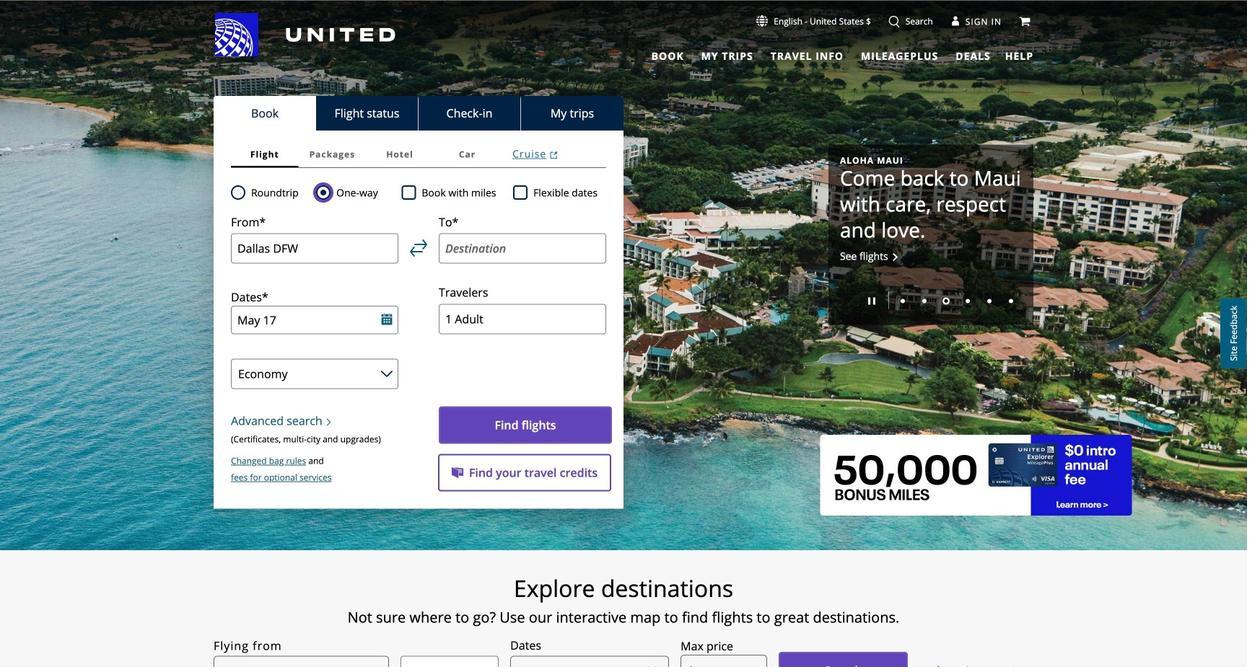 Task type: locate. For each thing, give the bounding box(es) containing it.
0 vertical spatial tab list
[[643, 43, 994, 65]]

Origin text field
[[231, 234, 399, 264]]

slide 2 of 6 image
[[923, 299, 927, 304]]

None text field
[[681, 656, 768, 668]]

Depart text field
[[231, 306, 399, 335]]

slide 3 of 6 image
[[943, 298, 950, 305]]

book with miles element
[[402, 184, 513, 201]]

pause image
[[869, 298, 876, 305]]

united logo link to homepage image
[[215, 13, 396, 56]]

carousel buttons element
[[841, 287, 1022, 314]]

2 vertical spatial tab list
[[231, 141, 607, 168]]

tab list
[[643, 43, 994, 65], [214, 96, 624, 131], [231, 141, 607, 168]]

please enter the max price in the input text or tab to access the slider to set the max price. element
[[681, 638, 734, 656]]

one way flight search element
[[331, 184, 378, 201]]

navigation
[[0, 12, 1248, 65]]

flying from element
[[214, 638, 282, 655]]

slide 1 of 6 image
[[901, 299, 905, 304]]

currently in english united states	$ enter to change image
[[757, 15, 768, 27]]

not sure where to go? use our interactive map to find flights to great destinations. element
[[131, 609, 1117, 627]]

main content
[[0, 1, 1248, 668]]



Task type: describe. For each thing, give the bounding box(es) containing it.
Destination text field
[[439, 234, 607, 264]]

slide 6 of 6 image
[[1009, 299, 1014, 304]]

explore destinations element
[[131, 575, 1117, 604]]

reverse origin and destination image
[[410, 240, 427, 257]]

slide 4 of 6 image
[[966, 299, 970, 304]]

round trip flight search element
[[246, 184, 299, 201]]

1 vertical spatial tab list
[[214, 96, 624, 131]]

slide 5 of 6 image
[[988, 299, 992, 304]]

view cart, click to view list of recently searched saved trips. image
[[1020, 16, 1031, 27]]



Task type: vqa. For each thing, say whether or not it's contained in the screenshot.
THE PLEASE ENTER THE MAX PRICE IN THE INPUT TEXT OR TAB TO ACCESS THE SLIDER TO SET THE MAX PRICE. element
yes



